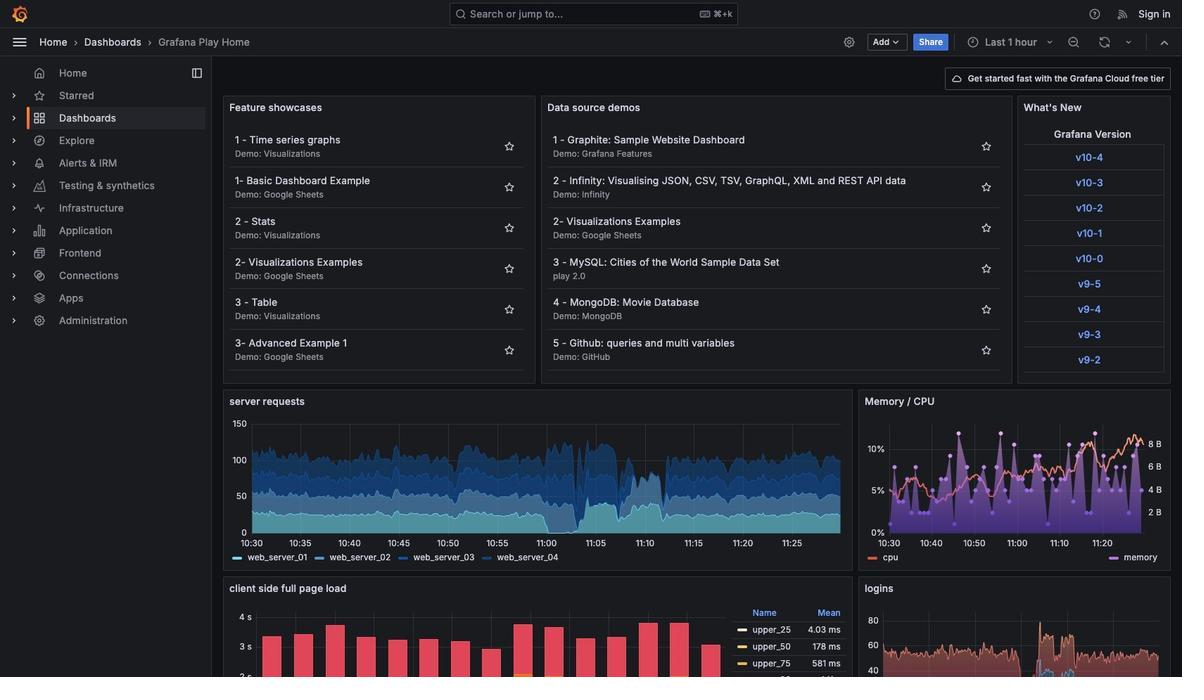 Task type: describe. For each thing, give the bounding box(es) containing it.
mark "2 - stats" as favorite image
[[504, 222, 515, 234]]

refresh dashboard image
[[1098, 36, 1111, 48]]

dashboard settings image
[[843, 36, 855, 48]]

mark "3 - table" as favorite image
[[504, 304, 515, 315]]

undock menu image
[[191, 68, 203, 79]]

mark "3 - mysql: cities of the world sample data set" as favorite image
[[981, 263, 992, 274]]

expand section administration image
[[8, 315, 20, 326]]

expand section frontend image
[[8, 248, 20, 259]]

mark "2 - infinity: visualising json, csv, tsv, graphql, xml and rest api data" as favorite image
[[981, 182, 992, 193]]

mark "3- advanced example 1" as favorite image
[[504, 345, 515, 356]]

help image
[[1089, 7, 1101, 20]]

expand section connections image
[[8, 270, 20, 281]]

auto refresh turned off. choose refresh time interval image
[[1123, 36, 1134, 47]]

mark "2- visualizations examples" as favorite image
[[504, 263, 515, 274]]

expand section explore image
[[8, 135, 20, 146]]

news image
[[1117, 7, 1129, 20]]

mark "1 - graphite: sample website dashboard" as favorite image
[[981, 141, 992, 152]]

close menu image
[[11, 33, 28, 50]]

expand section application image
[[8, 225, 20, 236]]

expand section alerts & irm image
[[8, 158, 20, 169]]



Task type: locate. For each thing, give the bounding box(es) containing it.
mark "5 - github: queries and multi variables" as favorite image
[[981, 345, 992, 356]]

expand section apps image
[[8, 293, 20, 304]]

mark "4 - mongodb: movie database" as favorite image
[[981, 304, 992, 315]]

expand section infrastructure image
[[8, 203, 20, 214]]

mark "1 -  time series graphs" as favorite image
[[504, 141, 515, 152]]

mark "1- basic dashboard example" as favorite image
[[504, 182, 515, 193]]

grafana image
[[11, 5, 28, 22]]

zoom out time range image
[[1067, 36, 1080, 48]]

mark "2- visualizations examples" as favorite image
[[981, 222, 992, 234]]

expand section starred image
[[8, 90, 20, 101]]

expand section testing & synthetics image
[[8, 180, 20, 191]]

expand section dashboards image
[[8, 113, 20, 124]]

navigation element
[[0, 56, 211, 343]]



